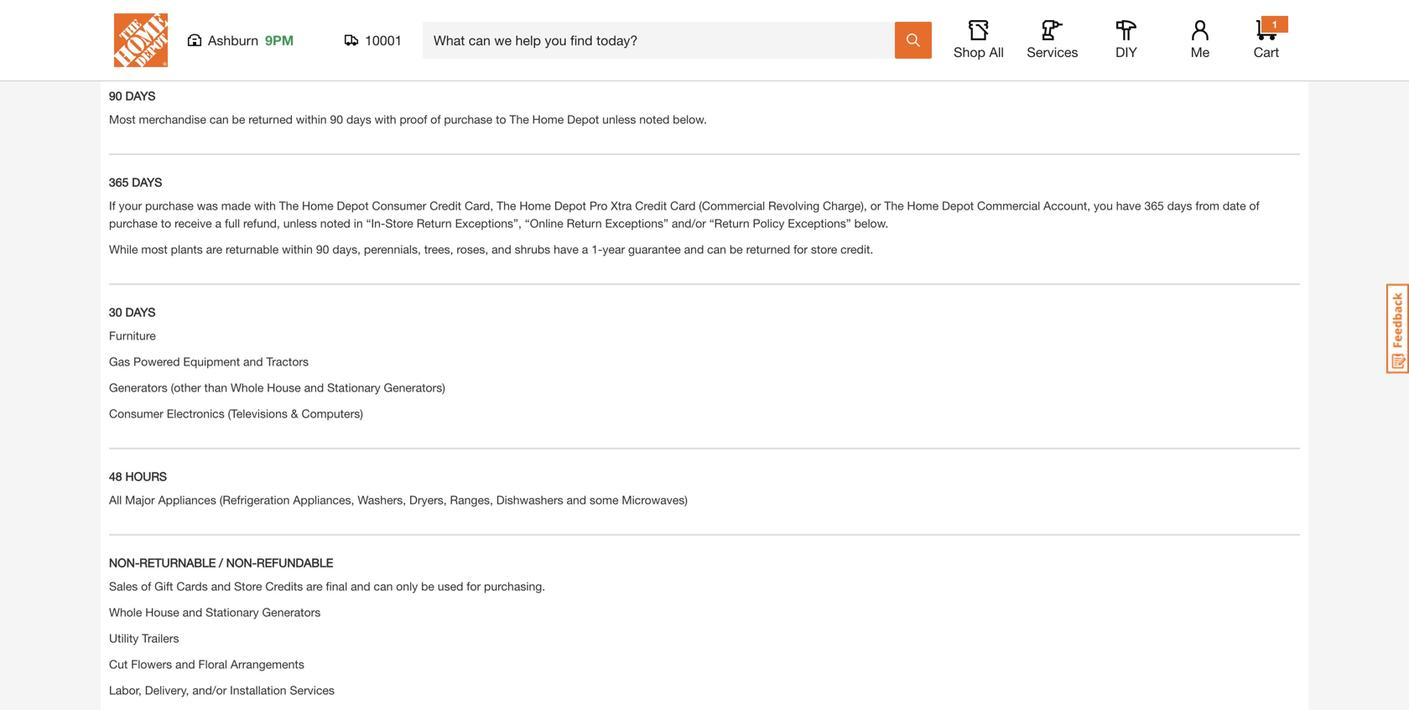 Task type: describe. For each thing, give the bounding box(es) containing it.
90 for returnable
[[316, 242, 329, 256]]

sales of gift cards and store credits are final and can only be used for purchasing.
[[109, 580, 546, 594]]

ashburn 9pm
[[208, 32, 294, 48]]

store inside if your purchase was made with the home depot consumer credit card, the home depot pro xtra credit card (commercial revolving charge), or the home depot commercial account, you have 365 days from date of purchase to receive a full refund, unless noted in "in-store return exceptions", "online return exceptions" and/or "return policy exceptions" below.
[[386, 216, 414, 230]]

utility
[[109, 632, 139, 646]]

1 vertical spatial house
[[145, 606, 179, 620]]

days,
[[333, 242, 361, 256]]

gas powered equipment and tractors
[[109, 355, 309, 369]]

days for 30 days
[[125, 305, 156, 319]]

proof
[[400, 112, 428, 126]]

shop
[[954, 44, 986, 60]]

only
[[396, 580, 418, 594]]

10001
[[365, 32, 402, 48]]

account,
[[1044, 199, 1091, 213]]

most
[[141, 242, 168, 256]]

xtra
[[611, 199, 632, 213]]

ranges,
[[450, 493, 493, 507]]

with inside if your purchase was made with the home depot consumer credit card, the home depot pro xtra credit card (commercial revolving charge), or the home depot commercial account, you have 365 days from date of purchase to receive a full refund, unless noted in "in-store return exceptions", "online return exceptions" and/or "return policy exceptions" below.
[[254, 199, 276, 213]]

and down if your purchase was made with the home depot consumer credit card, the home depot pro xtra credit card (commercial revolving charge), or the home depot commercial account, you have 365 days from date of purchase to receive a full refund, unless noted in "in-store return exceptions", "online return exceptions" and/or "return policy exceptions" below.
[[685, 242, 704, 256]]

of inside if your purchase was made with the home depot consumer credit card, the home depot pro xtra credit card (commercial revolving charge), or the home depot commercial account, you have 365 days from date of purchase to receive a full refund, unless noted in "in-store return exceptions", "online return exceptions" and/or "return policy exceptions" below.
[[1250, 199, 1260, 213]]

(televisions
[[228, 407, 288, 421]]

pro
[[590, 199, 608, 213]]

10001 button
[[345, 32, 403, 49]]

full
[[225, 216, 240, 230]]

exceptions",
[[455, 216, 522, 230]]

0 vertical spatial below.
[[673, 112, 707, 126]]

0 vertical spatial days
[[347, 112, 372, 126]]

90 days
[[109, 89, 156, 103]]

2 credit from the left
[[636, 199, 667, 213]]

and down cards
[[183, 606, 202, 620]]

0 vertical spatial noted
[[640, 112, 670, 126]]

0 horizontal spatial consumer
[[109, 407, 164, 421]]

credit.
[[841, 242, 874, 256]]

floral
[[199, 658, 227, 672]]

1 vertical spatial have
[[554, 242, 579, 256]]

1 horizontal spatial generators
[[262, 606, 321, 620]]

trees,
[[424, 242, 454, 256]]

"return
[[710, 216, 750, 230]]

1 vertical spatial for
[[467, 580, 481, 594]]

from
[[1196, 199, 1220, 213]]

all major appliances (refrigeration appliances, washers, dryers, ranges, dishwashers and some microwaves)
[[109, 493, 688, 507]]

and left the some
[[567, 493, 587, 507]]

(commercial
[[699, 199, 765, 213]]

cart 1
[[1254, 18, 1280, 60]]

cards
[[177, 580, 208, 594]]

cut
[[109, 658, 128, 672]]

microwaves)
[[622, 493, 688, 507]]

0 horizontal spatial are
[[206, 242, 223, 256]]

1 vertical spatial and/or
[[192, 684, 227, 698]]

gas
[[109, 355, 130, 369]]

90 for returned
[[330, 112, 343, 126]]

consumer inside if your purchase was made with the home depot consumer credit card, the home depot pro xtra credit card (commercial revolving charge), or the home depot commercial account, you have 365 days from date of purchase to receive a full refund, unless noted in "in-store return exceptions", "online return exceptions" and/or "return policy exceptions" below.
[[372, 199, 427, 213]]

2 horizontal spatial return
[[567, 216, 602, 230]]

0 vertical spatial 90
[[109, 89, 122, 103]]

0 horizontal spatial all
[[109, 493, 122, 507]]

tractors
[[266, 355, 309, 369]]

card,
[[465, 199, 494, 213]]

card
[[671, 199, 696, 213]]

cart
[[1254, 44, 1280, 60]]

returnable
[[140, 556, 216, 570]]

1 vertical spatial can
[[708, 242, 727, 256]]

the home depot logo image
[[114, 13, 168, 67]]

feedback link image
[[1387, 284, 1410, 374]]

30 days
[[109, 305, 156, 319]]

0 horizontal spatial generators
[[109, 381, 168, 395]]

powered
[[133, 355, 180, 369]]

made
[[221, 199, 251, 213]]

1 horizontal spatial are
[[306, 580, 323, 594]]

48 hours
[[109, 470, 167, 484]]

cut flowers and floral arrangements
[[109, 658, 305, 672]]

charge),
[[823, 199, 868, 213]]

1-
[[592, 242, 603, 256]]

and/or inside if your purchase was made with the home depot consumer credit card, the home depot pro xtra credit card (commercial revolving charge), or the home depot commercial account, you have 365 days from date of purchase to receive a full refund, unless noted in "in-store return exceptions", "online return exceptions" and/or "return policy exceptions" below.
[[672, 216, 706, 230]]

in
[[354, 216, 363, 230]]

1
[[1273, 18, 1278, 30]]

receive
[[175, 216, 212, 230]]

appliances,
[[293, 493, 355, 507]]

1 vertical spatial purchase
[[145, 199, 194, 213]]

1 credit from the left
[[430, 199, 462, 213]]

refundable
[[257, 556, 333, 570]]

0 horizontal spatial 365
[[109, 175, 129, 189]]

(other
[[171, 381, 201, 395]]

while most plants are returnable within 90 days, perennials, trees, roses, and shrubs have a 1-year guarantee and can be returned for store credit.
[[109, 242, 874, 256]]

all inside button
[[990, 44, 1005, 60]]

1 horizontal spatial can
[[374, 580, 393, 594]]

days for 365 days
[[132, 175, 162, 189]]

1 horizontal spatial stationary
[[327, 381, 381, 395]]

most
[[109, 112, 136, 126]]

services button
[[1026, 20, 1080, 60]]

to inside if your purchase was made with the home depot consumer credit card, the home depot pro xtra credit card (commercial revolving charge), or the home depot commercial account, you have 365 days from date of purchase to receive a full refund, unless noted in "in-store return exceptions", "online return exceptions" and/or "return policy exceptions" below.
[[161, 216, 171, 230]]

washers,
[[358, 493, 406, 507]]

arrangements
[[231, 658, 305, 672]]

below. inside if your purchase was made with the home depot consumer credit card, the home depot pro xtra credit card (commercial revolving charge), or the home depot commercial account, you have 365 days from date of purchase to receive a full refund, unless noted in "in-store return exceptions", "online return exceptions" and/or "return policy exceptions" below.
[[855, 216, 889, 230]]

return periods
[[109, 25, 303, 60]]

trailers
[[142, 632, 179, 646]]

1 horizontal spatial return
[[417, 216, 452, 230]]

while
[[109, 242, 138, 256]]

shop all button
[[953, 20, 1006, 60]]

noted inside if your purchase was made with the home depot consumer credit card, the home depot pro xtra credit card (commercial revolving charge), or the home depot commercial account, you have 365 days from date of purchase to receive a full refund, unless noted in "in-store return exceptions", "online return exceptions" and/or "return policy exceptions" below.
[[320, 216, 351, 230]]

have inside if your purchase was made with the home depot consumer credit card, the home depot pro xtra credit card (commercial revolving charge), or the home depot commercial account, you have 365 days from date of purchase to receive a full refund, unless noted in "in-store return exceptions", "online return exceptions" and/or "return policy exceptions" below.
[[1117, 199, 1142, 213]]

1 non- from the left
[[109, 556, 140, 570]]

major
[[125, 493, 155, 507]]

30
[[109, 305, 122, 319]]

if
[[109, 199, 116, 213]]

date
[[1224, 199, 1247, 213]]

ashburn
[[208, 32, 259, 48]]

1 exceptions" from the left
[[606, 216, 669, 230]]



Task type: locate. For each thing, give the bounding box(es) containing it.
1 horizontal spatial whole
[[231, 381, 264, 395]]

house down gift
[[145, 606, 179, 620]]

stationary down cards
[[206, 606, 259, 620]]

diy button
[[1100, 20, 1154, 60]]

purchase right proof
[[444, 112, 493, 126]]

1 vertical spatial noted
[[320, 216, 351, 230]]

1 vertical spatial returned
[[747, 242, 791, 256]]

1 horizontal spatial consumer
[[372, 199, 427, 213]]

1 vertical spatial with
[[254, 199, 276, 213]]

0 horizontal spatial days
[[347, 112, 372, 126]]

365 inside if your purchase was made with the home depot consumer credit card, the home depot pro xtra credit card (commercial revolving charge), or the home depot commercial account, you have 365 days from date of purchase to receive a full refund, unless noted in "in-store return exceptions", "online return exceptions" and/or "return policy exceptions" below.
[[1145, 199, 1165, 213]]

be right "merchandise"
[[232, 112, 245, 126]]

0 horizontal spatial non-
[[109, 556, 140, 570]]

you
[[1094, 199, 1114, 213]]

noted left 'in'
[[320, 216, 351, 230]]

days left 'from'
[[1168, 199, 1193, 213]]

all down 48
[[109, 493, 122, 507]]

returned down periods
[[249, 112, 293, 126]]

or
[[871, 199, 882, 213]]

0 horizontal spatial stationary
[[206, 606, 259, 620]]

90 up most
[[109, 89, 122, 103]]

can right "merchandise"
[[210, 112, 229, 126]]

0 vertical spatial are
[[206, 242, 223, 256]]

exceptions" up store
[[788, 216, 852, 230]]

0 horizontal spatial credit
[[430, 199, 462, 213]]

2 horizontal spatial of
[[1250, 199, 1260, 213]]

the
[[510, 112, 529, 126], [279, 199, 299, 213], [497, 199, 517, 213], [885, 199, 904, 213]]

1 vertical spatial days
[[132, 175, 162, 189]]

1 vertical spatial be
[[730, 242, 743, 256]]

0 vertical spatial with
[[375, 112, 397, 126]]

1 vertical spatial all
[[109, 493, 122, 507]]

1 horizontal spatial and/or
[[672, 216, 706, 230]]

have right you
[[1117, 199, 1142, 213]]

and down /
[[211, 580, 231, 594]]

me
[[1192, 44, 1210, 60]]

2 vertical spatial can
[[374, 580, 393, 594]]

0 vertical spatial store
[[386, 216, 414, 230]]

stationary up computers)
[[327, 381, 381, 395]]

1 vertical spatial to
[[161, 216, 171, 230]]

2 horizontal spatial 90
[[330, 112, 343, 126]]

0 horizontal spatial unless
[[283, 216, 317, 230]]

365 days
[[109, 175, 162, 189]]

and right roses, at the top left of the page
[[492, 242, 512, 256]]

merchandise
[[139, 112, 206, 126]]

0 vertical spatial be
[[232, 112, 245, 126]]

non- up "sales"
[[109, 556, 140, 570]]

below. down or
[[855, 216, 889, 230]]

1 horizontal spatial unless
[[603, 112, 636, 126]]

dishwashers
[[497, 493, 564, 507]]

stationary
[[327, 381, 381, 395], [206, 606, 259, 620]]

0 horizontal spatial and/or
[[192, 684, 227, 698]]

with
[[375, 112, 397, 126], [254, 199, 276, 213]]

can
[[210, 112, 229, 126], [708, 242, 727, 256], [374, 580, 393, 594]]

2 vertical spatial of
[[141, 580, 151, 594]]

roses,
[[457, 242, 489, 256]]

installation
[[230, 684, 287, 698]]

with up refund, at top
[[254, 199, 276, 213]]

purchase up receive
[[145, 199, 194, 213]]

2 vertical spatial purchase
[[109, 216, 158, 230]]

store up perennials,
[[386, 216, 414, 230]]

1 horizontal spatial with
[[375, 112, 397, 126]]

consumer down gas
[[109, 407, 164, 421]]

0 horizontal spatial 90
[[109, 89, 122, 103]]

delivery,
[[145, 684, 189, 698]]

within
[[296, 112, 327, 126], [282, 242, 313, 256]]

0 vertical spatial consumer
[[372, 199, 427, 213]]

0 vertical spatial all
[[990, 44, 1005, 60]]

whole up the (televisions
[[231, 381, 264, 395]]

1 vertical spatial generators
[[262, 606, 321, 620]]

1 vertical spatial unless
[[283, 216, 317, 230]]

0 horizontal spatial have
[[554, 242, 579, 256]]

whole house and stationary generators
[[109, 606, 321, 620]]

are right plants
[[206, 242, 223, 256]]

exceptions"
[[606, 216, 669, 230], [788, 216, 852, 230]]

1 horizontal spatial 90
[[316, 242, 329, 256]]

1 horizontal spatial services
[[1028, 44, 1079, 60]]

0 horizontal spatial a
[[215, 216, 222, 230]]

to
[[496, 112, 507, 126], [161, 216, 171, 230]]

return
[[109, 25, 196, 60], [417, 216, 452, 230], [567, 216, 602, 230]]

within for returned
[[296, 112, 327, 126]]

credit right xtra
[[636, 199, 667, 213]]

labor, delivery, and/or installation services
[[109, 684, 335, 698]]

store
[[811, 242, 838, 256]]

generators down the credits
[[262, 606, 321, 620]]

90 left the days,
[[316, 242, 329, 256]]

"online
[[525, 216, 564, 230]]

dryers,
[[410, 493, 447, 507]]

sales
[[109, 580, 138, 594]]

days up most
[[125, 89, 156, 103]]

credit left card, in the top of the page
[[430, 199, 462, 213]]

non-returnable / non-refundable
[[109, 556, 333, 570]]

1 horizontal spatial to
[[496, 112, 507, 126]]

a left 1-
[[582, 242, 589, 256]]

1 horizontal spatial have
[[1117, 199, 1142, 213]]

2 vertical spatial 90
[[316, 242, 329, 256]]

365 up if
[[109, 175, 129, 189]]

0 vertical spatial whole
[[231, 381, 264, 395]]

2 vertical spatial days
[[125, 305, 156, 319]]

0 horizontal spatial for
[[467, 580, 481, 594]]

0 vertical spatial can
[[210, 112, 229, 126]]

and/or down card
[[672, 216, 706, 230]]

be down "return
[[730, 242, 743, 256]]

365 right you
[[1145, 199, 1165, 213]]

your
[[119, 199, 142, 213]]

2 horizontal spatial be
[[730, 242, 743, 256]]

unless
[[603, 112, 636, 126], [283, 216, 317, 230]]

within for returnable
[[282, 242, 313, 256]]

1 vertical spatial days
[[1168, 199, 1193, 213]]

"in-
[[366, 216, 386, 230]]

days up furniture on the left top of page
[[125, 305, 156, 319]]

and left tractors in the left of the page
[[243, 355, 263, 369]]

generators down the powered
[[109, 381, 168, 395]]

services left diy
[[1028, 44, 1079, 60]]

returnable
[[226, 242, 279, 256]]

are left final
[[306, 580, 323, 594]]

below.
[[673, 112, 707, 126], [855, 216, 889, 230]]

depot
[[567, 112, 599, 126], [337, 199, 369, 213], [555, 199, 587, 213], [943, 199, 975, 213]]

consumer
[[372, 199, 427, 213], [109, 407, 164, 421]]

purchase down your
[[109, 216, 158, 230]]

generators (other than whole house and stationary generators)
[[109, 381, 446, 395]]

0 vertical spatial for
[[794, 242, 808, 256]]

0 horizontal spatial services
[[290, 684, 335, 698]]

1 horizontal spatial store
[[386, 216, 414, 230]]

and left floral
[[175, 658, 195, 672]]

1 horizontal spatial be
[[421, 580, 435, 594]]

0 vertical spatial stationary
[[327, 381, 381, 395]]

generators)
[[384, 381, 446, 395]]

than
[[204, 381, 227, 395]]

1 horizontal spatial returned
[[747, 242, 791, 256]]

services inside button
[[1028, 44, 1079, 60]]

0 horizontal spatial of
[[141, 580, 151, 594]]

0 horizontal spatial be
[[232, 112, 245, 126]]

of right proof
[[431, 112, 441, 126]]

if your purchase was made with the home depot consumer credit card, the home depot pro xtra credit card (commercial revolving charge), or the home depot commercial account, you have 365 days from date of purchase to receive a full refund, unless noted in "in-store return exceptions", "online return exceptions" and/or "return policy exceptions" below.
[[109, 199, 1260, 230]]

0 horizontal spatial noted
[[320, 216, 351, 230]]

90 left proof
[[330, 112, 343, 126]]

of right date
[[1250, 199, 1260, 213]]

0 vertical spatial unless
[[603, 112, 636, 126]]

90
[[109, 89, 122, 103], [330, 112, 343, 126], [316, 242, 329, 256]]

0 vertical spatial days
[[125, 89, 156, 103]]

0 horizontal spatial returned
[[249, 112, 293, 126]]

hours
[[125, 470, 167, 484]]

1 horizontal spatial exceptions"
[[788, 216, 852, 230]]

a
[[215, 216, 222, 230], [582, 242, 589, 256]]

some
[[590, 493, 619, 507]]

house
[[267, 381, 301, 395], [145, 606, 179, 620]]

days for 90 days
[[125, 89, 156, 103]]

1 horizontal spatial of
[[431, 112, 441, 126]]

return up trees,
[[417, 216, 452, 230]]

48
[[109, 470, 122, 484]]

equipment
[[183, 355, 240, 369]]

a inside if your purchase was made with the home depot consumer credit card, the home depot pro xtra credit card (commercial revolving charge), or the home depot commercial account, you have 365 days from date of purchase to receive a full refund, unless noted in "in-store return exceptions", "online return exceptions" and/or "return policy exceptions" below.
[[215, 216, 222, 230]]

store
[[386, 216, 414, 230], [234, 580, 262, 594]]

have left 1-
[[554, 242, 579, 256]]

&
[[291, 407, 298, 421]]

all right shop at the right
[[990, 44, 1005, 60]]

utility trailers
[[109, 632, 179, 646]]

noted
[[640, 112, 670, 126], [320, 216, 351, 230]]

commercial
[[978, 199, 1041, 213]]

0 horizontal spatial can
[[210, 112, 229, 126]]

guarantee
[[629, 242, 681, 256]]

purchasing.
[[484, 580, 546, 594]]

0 vertical spatial a
[[215, 216, 222, 230]]

and/or down cut flowers and floral arrangements
[[192, 684, 227, 698]]

What can we help you find today? search field
[[434, 23, 895, 58]]

non-
[[109, 556, 140, 570], [226, 556, 257, 570]]

return down the pro
[[567, 216, 602, 230]]

be right the only
[[421, 580, 435, 594]]

periods
[[205, 25, 303, 60]]

1 vertical spatial services
[[290, 684, 335, 698]]

1 vertical spatial stationary
[[206, 606, 259, 620]]

1 vertical spatial whole
[[109, 606, 142, 620]]

1 horizontal spatial for
[[794, 242, 808, 256]]

1 vertical spatial store
[[234, 580, 262, 594]]

of left gift
[[141, 580, 151, 594]]

1 vertical spatial a
[[582, 242, 589, 256]]

for left store
[[794, 242, 808, 256]]

house down tractors in the left of the page
[[267, 381, 301, 395]]

0 vertical spatial have
[[1117, 199, 1142, 213]]

below. down what can we help you find today? search box
[[673, 112, 707, 126]]

1 vertical spatial of
[[1250, 199, 1260, 213]]

2 non- from the left
[[226, 556, 257, 570]]

have
[[1117, 199, 1142, 213], [554, 242, 579, 256]]

1 vertical spatial 90
[[330, 112, 343, 126]]

of
[[431, 112, 441, 126], [1250, 199, 1260, 213], [141, 580, 151, 594]]

0 vertical spatial and/or
[[672, 216, 706, 230]]

store down the non-returnable / non-refundable
[[234, 580, 262, 594]]

for
[[794, 242, 808, 256], [467, 580, 481, 594]]

0 horizontal spatial to
[[161, 216, 171, 230]]

purchase
[[444, 112, 493, 126], [145, 199, 194, 213], [109, 216, 158, 230]]

1 horizontal spatial noted
[[640, 112, 670, 126]]

0 vertical spatial within
[[296, 112, 327, 126]]

diy
[[1116, 44, 1138, 60]]

for right used
[[467, 580, 481, 594]]

0 horizontal spatial return
[[109, 25, 196, 60]]

9pm
[[265, 32, 294, 48]]

1 horizontal spatial all
[[990, 44, 1005, 60]]

return up '90 days'
[[109, 25, 196, 60]]

be
[[232, 112, 245, 126], [730, 242, 743, 256], [421, 580, 435, 594]]

1 horizontal spatial credit
[[636, 199, 667, 213]]

with left proof
[[375, 112, 397, 126]]

returned down policy at right top
[[747, 242, 791, 256]]

and right final
[[351, 580, 371, 594]]

2 vertical spatial be
[[421, 580, 435, 594]]

computers)
[[302, 407, 363, 421]]

exceptions" down xtra
[[606, 216, 669, 230]]

days inside if your purchase was made with the home depot consumer credit card, the home depot pro xtra credit card (commercial revolving charge), or the home depot commercial account, you have 365 days from date of purchase to receive a full refund, unless noted in "in-store return exceptions", "online return exceptions" and/or "return policy exceptions" below.
[[1168, 199, 1193, 213]]

0 vertical spatial purchase
[[444, 112, 493, 126]]

a left full
[[215, 216, 222, 230]]

can down "return
[[708, 242, 727, 256]]

1 horizontal spatial non-
[[226, 556, 257, 570]]

days
[[347, 112, 372, 126], [1168, 199, 1193, 213]]

(refrigeration
[[220, 493, 290, 507]]

most merchandise can be returned within 90 days with proof of purchase to the home depot unless noted below.
[[109, 112, 707, 126]]

days up your
[[132, 175, 162, 189]]

policy
[[753, 216, 785, 230]]

appliances
[[158, 493, 216, 507]]

days left proof
[[347, 112, 372, 126]]

0 vertical spatial 365
[[109, 175, 129, 189]]

2 exceptions" from the left
[[788, 216, 852, 230]]

0 vertical spatial returned
[[249, 112, 293, 126]]

revolving
[[769, 199, 820, 213]]

1 vertical spatial 365
[[1145, 199, 1165, 213]]

0 vertical spatial to
[[496, 112, 507, 126]]

unless inside if your purchase was made with the home depot consumer credit card, the home depot pro xtra credit card (commercial revolving charge), or the home depot commercial account, you have 365 days from date of purchase to receive a full refund, unless noted in "in-store return exceptions", "online return exceptions" and/or "return policy exceptions" below.
[[283, 216, 317, 230]]

non- right /
[[226, 556, 257, 570]]

services down arrangements
[[290, 684, 335, 698]]

perennials,
[[364, 242, 421, 256]]

0 horizontal spatial store
[[234, 580, 262, 594]]

consumer up '"in-'
[[372, 199, 427, 213]]

/
[[219, 556, 223, 570]]

consumer electronics (televisions & computers)
[[109, 407, 363, 421]]

flowers
[[131, 658, 172, 672]]

final
[[326, 580, 348, 594]]

can left the only
[[374, 580, 393, 594]]

year
[[603, 242, 625, 256]]

used
[[438, 580, 464, 594]]

whole up utility
[[109, 606, 142, 620]]

and
[[492, 242, 512, 256], [685, 242, 704, 256], [243, 355, 263, 369], [304, 381, 324, 395], [567, 493, 587, 507], [211, 580, 231, 594], [351, 580, 371, 594], [183, 606, 202, 620], [175, 658, 195, 672]]

and up computers)
[[304, 381, 324, 395]]

credits
[[266, 580, 303, 594]]

furniture
[[109, 329, 156, 343]]

0 vertical spatial house
[[267, 381, 301, 395]]

noted down what can we help you find today? search box
[[640, 112, 670, 126]]



Task type: vqa. For each thing, say whether or not it's contained in the screenshot.
'10001'
yes



